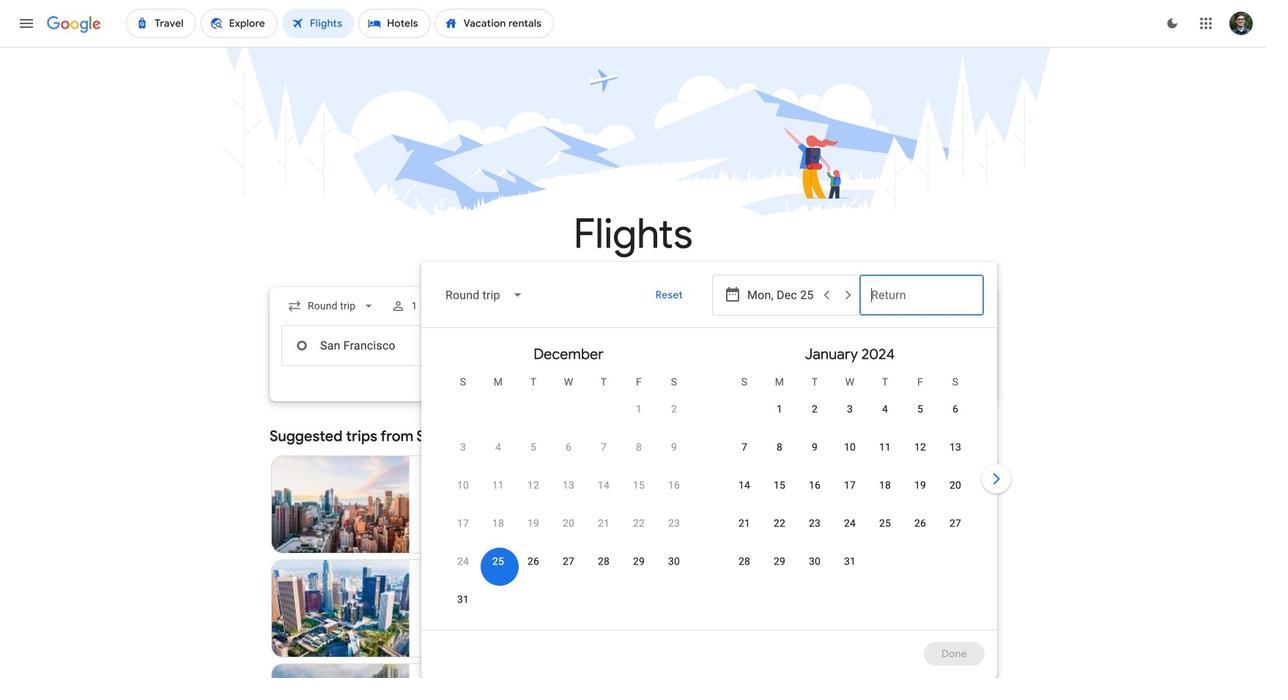 Task type: vqa. For each thing, say whether or not it's contained in the screenshot.
'United States'
no



Task type: locate. For each thing, give the bounding box(es) containing it.
sat, dec 30 element
[[668, 555, 680, 569]]

sat, dec 23 element
[[668, 517, 680, 531]]

row group
[[428, 334, 709, 628], [709, 334, 991, 624]]

wed, dec 20 element
[[563, 517, 574, 531]]

fri, dec 15 element
[[633, 478, 645, 493]]

Flight search field
[[258, 262, 1014, 678]]

thu, dec 28 element
[[598, 555, 610, 569]]

mon, jan 8 element
[[777, 440, 783, 455]]

tue, dec 19 element
[[527, 517, 539, 531]]

wed, dec 13 element
[[563, 478, 574, 493]]

row up wed, dec 20 element
[[445, 472, 692, 514]]

row up wed, dec 13 element at the left bottom of the page
[[445, 434, 692, 476]]

tue, jan 2 element
[[812, 402, 818, 417]]

sun, dec 3 element
[[460, 440, 466, 455]]

2 row group from the left
[[709, 334, 991, 624]]

tue, jan 16 element
[[809, 478, 821, 493]]

None field
[[434, 278, 535, 313], [281, 293, 382, 319], [434, 278, 535, 313], [281, 293, 382, 319]]

row
[[621, 390, 692, 437], [762, 390, 973, 437], [445, 434, 692, 476], [727, 434, 973, 476], [445, 472, 692, 514], [727, 472, 973, 514], [445, 510, 692, 552], [727, 510, 973, 552], [445, 548, 692, 590], [727, 548, 867, 590]]

thu, jan 18 element
[[879, 478, 891, 493]]

main menu image
[[18, 15, 35, 32]]

fri, jan 5 element
[[917, 402, 923, 417]]

sun, dec 31 element
[[457, 593, 469, 607]]

row up wed, jan 31 element
[[727, 510, 973, 552]]

thu, dec 7 element
[[601, 440, 607, 455]]

row up wed, jan 24 element
[[727, 472, 973, 514]]

Return text field
[[871, 326, 972, 366]]

Departure text field
[[747, 326, 848, 366]]

grid
[[428, 334, 991, 639]]

row down wed, dec 20 element
[[445, 548, 692, 590]]

row up sat, dec 9 'element'
[[621, 390, 692, 437]]

sat, dec 16 element
[[668, 478, 680, 493]]

Departure text field
[[747, 275, 815, 315]]

sun, jan 28 element
[[738, 555, 750, 569]]

fri, jan 12 element
[[914, 440, 926, 455]]

sun, jan 7 element
[[741, 440, 747, 455]]

row up wed, dec 27 'element'
[[445, 510, 692, 552]]

Return text field
[[871, 275, 972, 315]]

mon, jan 22 element
[[774, 517, 785, 531]]

thu, dec 21 element
[[598, 517, 610, 531]]

wed, dec 27 element
[[563, 555, 574, 569]]

fri, dec 1 element
[[636, 402, 642, 417]]

None text field
[[281, 325, 488, 366]]

mon, dec 18 element
[[492, 517, 504, 531]]

change appearance image
[[1155, 6, 1190, 41]]

sat, jan 20 element
[[949, 478, 961, 493]]

sat, dec 9 element
[[671, 440, 677, 455]]

mon, dec 25, departure date. element
[[492, 555, 504, 569]]

fri, dec 22 element
[[633, 517, 645, 531]]

thu, jan 4 element
[[882, 402, 888, 417]]

thu, jan 25 element
[[879, 517, 891, 531]]



Task type: describe. For each thing, give the bounding box(es) containing it.
tue, dec 5 element
[[530, 440, 536, 455]]

next image
[[979, 462, 1014, 497]]

row up thu, jan 11 element
[[762, 390, 973, 437]]

sun, dec 17 element
[[457, 517, 469, 531]]

wed, jan 3 element
[[847, 402, 853, 417]]

mon, jan 1 element
[[777, 402, 783, 417]]

mon, dec 11 element
[[492, 478, 504, 493]]

tue, jan 23 element
[[809, 517, 821, 531]]

row up wed, jan 17 "element"
[[727, 434, 973, 476]]

grid inside flight search box
[[428, 334, 991, 639]]

sat, dec 2 element
[[671, 402, 677, 417]]

tue, dec 26 element
[[527, 555, 539, 569]]

sat, jan 27 element
[[949, 517, 961, 531]]

fri, jan 26 element
[[914, 517, 926, 531]]

fri, dec 8 element
[[636, 440, 642, 455]]

tue, jan 30 element
[[809, 555, 821, 569]]

mon, jan 29 element
[[774, 555, 785, 569]]

wed, jan 24 element
[[844, 517, 856, 531]]

sun, jan 21 element
[[738, 517, 750, 531]]

sat, jan 6 element
[[952, 402, 958, 417]]

mon, dec 4 element
[[495, 440, 501, 455]]

wed, dec 6 element
[[566, 440, 572, 455]]

row down mon, jan 22 element
[[727, 548, 867, 590]]

wed, jan 10 element
[[844, 440, 856, 455]]

sun, jan 14 element
[[738, 478, 750, 493]]

1 row group from the left
[[428, 334, 709, 628]]

wed, jan 17 element
[[844, 478, 856, 493]]

suggested trips from san francisco region
[[270, 419, 996, 678]]

fri, dec 29 element
[[633, 555, 645, 569]]

mon, jan 15 element
[[774, 478, 785, 493]]

thu, dec 14 element
[[598, 478, 610, 493]]

tue, dec 12 element
[[527, 478, 539, 493]]

sat, jan 13 element
[[949, 440, 961, 455]]

wed, jan 31 element
[[844, 555, 856, 569]]

tue, jan 9 element
[[812, 440, 818, 455]]

fri, jan 19 element
[[914, 478, 926, 493]]

sun, dec 10 element
[[457, 478, 469, 493]]

thu, jan 11 element
[[879, 440, 891, 455]]

sun, dec 24 element
[[457, 555, 469, 569]]



